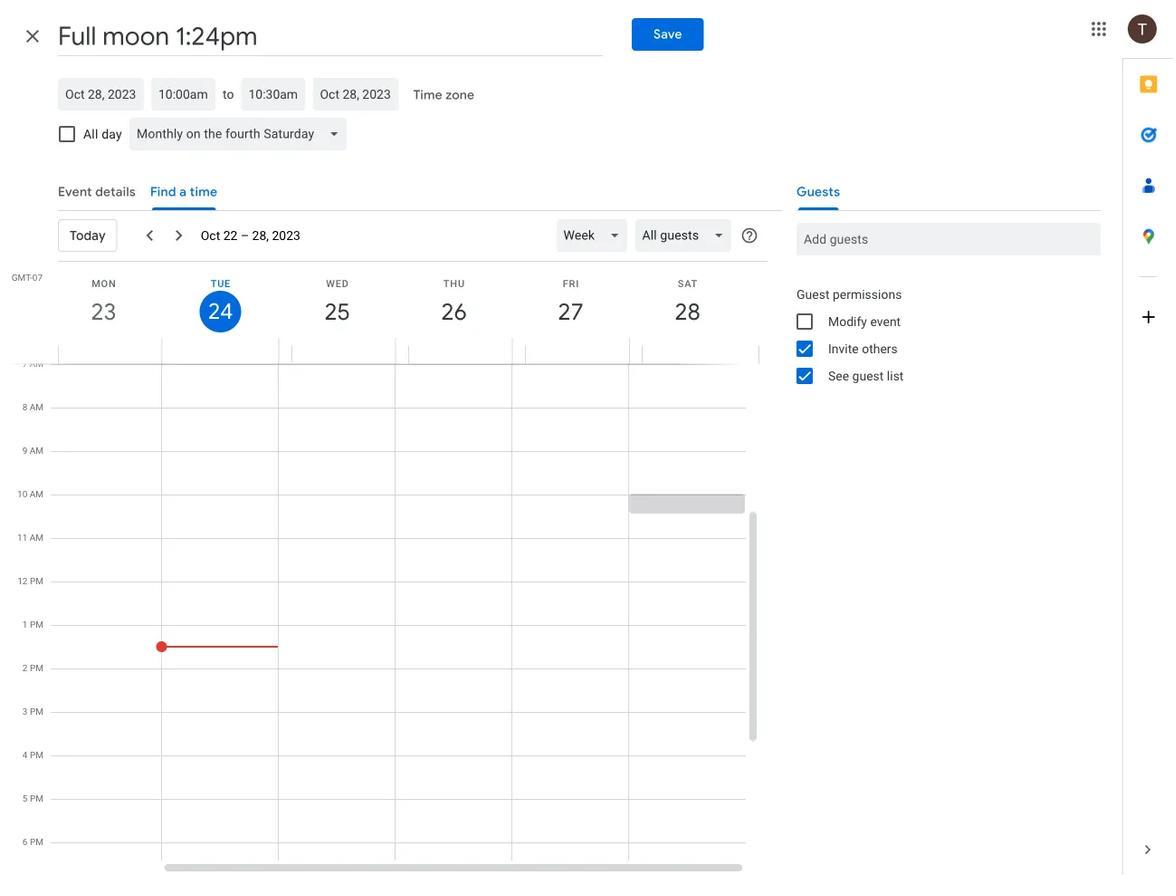 Task type: vqa. For each thing, say whether or not it's contained in the screenshot.
group containing Guest permissions
yes



Task type: locate. For each thing, give the bounding box(es) containing it.
07
[[32, 272, 43, 283]]

guest
[[797, 287, 830, 302]]

23
[[90, 297, 115, 327]]

cell
[[45, 59, 162, 875], [156, 59, 279, 875], [279, 59, 396, 875], [396, 59, 513, 875], [513, 59, 630, 875], [630, 59, 746, 875]]

pm right 4
[[30, 750, 43, 760]]

zone
[[446, 87, 475, 103]]

pm right the 2
[[30, 663, 43, 673]]

27 column header
[[513, 262, 643, 364]]

None field
[[129, 118, 354, 150], [557, 219, 635, 252], [635, 219, 739, 252], [129, 118, 354, 150], [557, 219, 635, 252], [635, 219, 739, 252]]

pm for 5 pm
[[30, 793, 43, 804]]

End date text field
[[320, 83, 392, 105]]

26
[[440, 297, 466, 327]]

tab list
[[1124, 59, 1174, 824]]

pm right 12
[[30, 576, 43, 587]]

monday, october 23 element
[[83, 291, 125, 332]]

am right 11
[[30, 532, 43, 543]]

am right 9
[[30, 445, 43, 456]]

list
[[888, 368, 904, 383]]

28 column header
[[630, 262, 760, 364]]

12
[[17, 576, 28, 587]]

4 am from the top
[[30, 489, 43, 500]]

am right the 7 at the left top
[[30, 358, 43, 369]]

25 column header
[[279, 262, 409, 364]]

modify event
[[829, 314, 901, 329]]

grid
[[0, 59, 761, 875]]

1
[[23, 619, 28, 630]]

2 pm from the top
[[30, 619, 43, 630]]

End time text field
[[249, 83, 298, 105]]

fri 27
[[557, 278, 583, 327]]

5
[[23, 793, 28, 804]]

7 pm from the top
[[30, 837, 43, 847]]

row
[[0, 59, 746, 875]]

am for 11 am
[[30, 532, 43, 543]]

am right 8
[[30, 402, 43, 413]]

5 pm
[[23, 793, 43, 804]]

pm right 3
[[30, 706, 43, 717]]

26 column header
[[396, 262, 526, 364]]

am
[[30, 358, 43, 369], [30, 402, 43, 413], [30, 445, 43, 456], [30, 489, 43, 500], [30, 532, 43, 543]]

gmt-07
[[12, 272, 43, 283]]

pm right 1
[[30, 619, 43, 630]]

friday, october 27 element
[[550, 291, 592, 332]]

am right 10
[[30, 489, 43, 500]]

4 pm
[[23, 750, 43, 760]]

pm for 2 pm
[[30, 663, 43, 673]]

am for 9 am
[[30, 445, 43, 456]]

12 pm
[[17, 576, 43, 587]]

sat 28
[[674, 278, 700, 327]]

5 cell from the left
[[513, 59, 630, 875]]

1 pm from the top
[[30, 576, 43, 587]]

pm for 1 pm
[[30, 619, 43, 630]]

group containing guest permissions
[[783, 281, 1101, 390]]

thu 26
[[440, 278, 466, 327]]

navigation toolbar
[[58, 210, 768, 262]]

oct 22 – 28, 2023
[[201, 228, 301, 243]]

mon 23
[[90, 278, 117, 327]]

all
[[83, 126, 98, 141]]

Start time text field
[[159, 83, 208, 105]]

grid containing 23
[[0, 59, 761, 875]]

group
[[783, 281, 1101, 390]]

2 cell from the left
[[156, 59, 279, 875]]

see
[[829, 368, 850, 383]]

24
[[207, 297, 232, 326]]

pm right the 6
[[30, 837, 43, 847]]

2 pm
[[23, 663, 43, 673]]

–
[[241, 228, 249, 243]]

today
[[70, 227, 106, 244]]

5 am from the top
[[30, 532, 43, 543]]

2 am from the top
[[30, 402, 43, 413]]

3 pm from the top
[[30, 663, 43, 673]]

invite
[[829, 341, 859, 356]]

11
[[17, 532, 27, 543]]

save
[[654, 26, 683, 43]]

pm for 3 pm
[[30, 706, 43, 717]]

1 am from the top
[[30, 358, 43, 369]]

guest permissions
[[797, 287, 903, 302]]

gmt-
[[12, 272, 32, 283]]

6 pm from the top
[[30, 793, 43, 804]]

tue 24
[[207, 278, 232, 326]]

3 am from the top
[[30, 445, 43, 456]]

thu
[[444, 278, 466, 289]]

pm right 5
[[30, 793, 43, 804]]

5 pm from the top
[[30, 750, 43, 760]]

modify
[[829, 314, 868, 329]]

Guests text field
[[804, 223, 1094, 255]]

10 am
[[17, 489, 43, 500]]

pm
[[30, 576, 43, 587], [30, 619, 43, 630], [30, 663, 43, 673], [30, 706, 43, 717], [30, 750, 43, 760], [30, 793, 43, 804], [30, 837, 43, 847]]

25
[[323, 297, 349, 327]]

4 pm from the top
[[30, 706, 43, 717]]

fri
[[563, 278, 580, 289]]



Task type: describe. For each thing, give the bounding box(es) containing it.
others
[[862, 341, 898, 356]]

am for 8 am
[[30, 402, 43, 413]]

2
[[23, 663, 28, 673]]

3 cell from the left
[[279, 59, 396, 875]]

mon
[[92, 278, 117, 289]]

pm for 12 pm
[[30, 576, 43, 587]]

all day
[[83, 126, 122, 141]]

thursday, october 26 element
[[433, 291, 475, 332]]

see guest list
[[829, 368, 904, 383]]

to
[[223, 87, 234, 101]]

3 pm
[[23, 706, 43, 717]]

9 am
[[22, 445, 43, 456]]

wed
[[326, 278, 349, 289]]

27
[[557, 297, 583, 327]]

28
[[674, 297, 700, 327]]

tuesday, october 24, today element
[[200, 291, 241, 332]]

4 cell from the left
[[396, 59, 513, 875]]

time
[[413, 87, 443, 103]]

10
[[17, 489, 27, 500]]

permissions
[[833, 287, 903, 302]]

event
[[871, 314, 901, 329]]

6 pm
[[23, 837, 43, 847]]

8
[[22, 402, 27, 413]]

sat
[[678, 278, 698, 289]]

am for 10 am
[[30, 489, 43, 500]]

tue
[[211, 278, 231, 289]]

2023
[[272, 228, 301, 243]]

invite others
[[829, 341, 898, 356]]

7
[[22, 358, 27, 369]]

today button
[[58, 214, 117, 257]]

Start date text field
[[65, 83, 137, 105]]

guest
[[853, 368, 884, 383]]

wed 25
[[323, 278, 349, 327]]

time zone button
[[406, 79, 482, 111]]

8 am
[[22, 402, 43, 413]]

1 cell from the left
[[45, 59, 162, 875]]

save button
[[632, 18, 704, 51]]

28,
[[252, 228, 269, 243]]

1 pm
[[23, 619, 43, 630]]

3
[[23, 706, 28, 717]]

23 column header
[[45, 262, 176, 364]]

oct
[[201, 228, 220, 243]]

day
[[102, 126, 122, 141]]

24 column header
[[162, 262, 293, 364]]

9
[[22, 445, 27, 456]]

wednesday, october 25 element
[[317, 291, 358, 332]]

saturday, october 28 element
[[667, 291, 709, 332]]

am for 7 am
[[30, 358, 43, 369]]

7 am
[[22, 358, 43, 369]]

4
[[23, 750, 28, 760]]

Title text field
[[58, 16, 603, 56]]

6
[[23, 837, 28, 847]]

time zone
[[413, 87, 475, 103]]

pm for 4 pm
[[30, 750, 43, 760]]

pm for 6 pm
[[30, 837, 43, 847]]

11 am
[[17, 532, 43, 543]]

6 cell from the left
[[630, 59, 746, 875]]

22
[[223, 228, 238, 243]]



